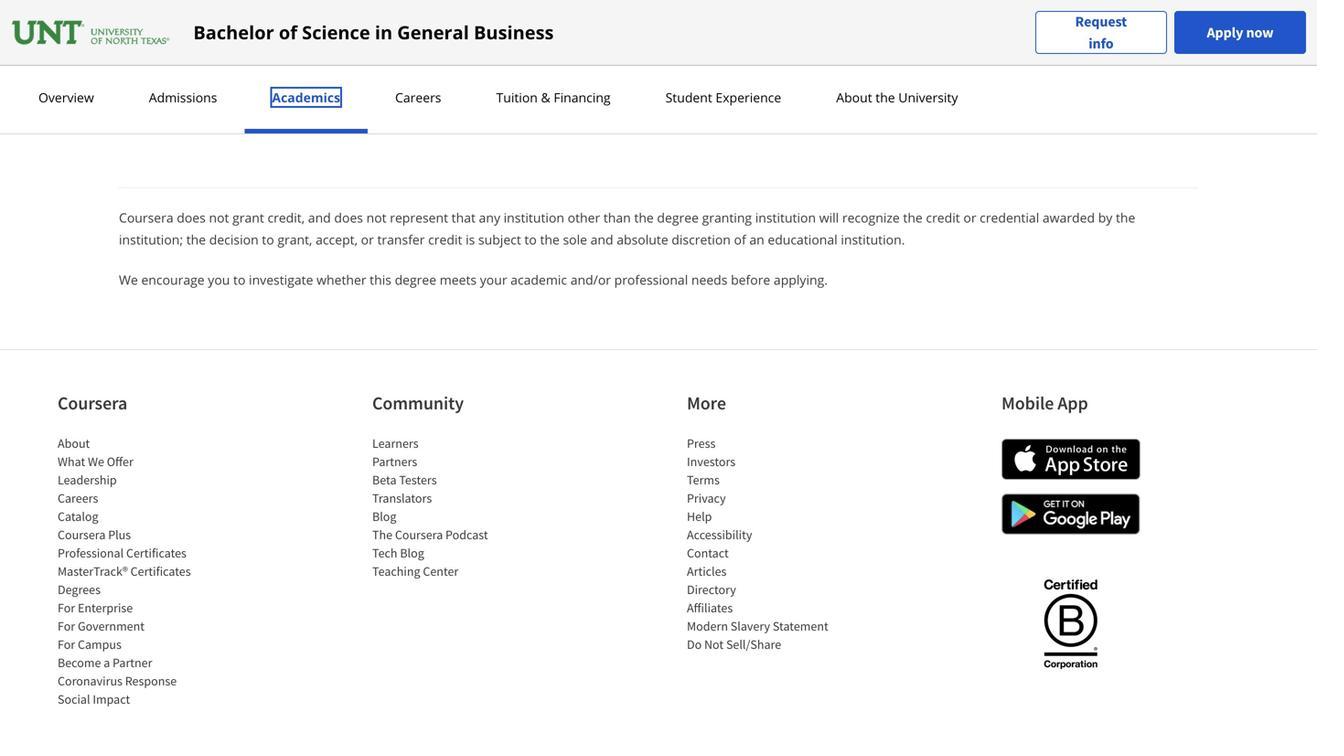Task type: describe. For each thing, give the bounding box(es) containing it.
testers
[[399, 472, 437, 488]]

coursera plus link
[[58, 527, 131, 543]]

2 horizontal spatial to
[[525, 231, 537, 248]]

institution;
[[119, 231, 183, 248]]

0 vertical spatial we
[[119, 271, 138, 289]]

0 horizontal spatial credit
[[428, 231, 462, 248]]

applying.
[[774, 271, 828, 289]]

tuition & financing link
[[491, 89, 616, 106]]

blog link
[[372, 508, 396, 525]]

more
[[687, 392, 726, 415]]

1 horizontal spatial or
[[964, 209, 977, 226]]

become a partner link
[[58, 655, 152, 671]]

academic
[[511, 271, 567, 289]]

modern
[[687, 618, 728, 635]]

decision
[[209, 231, 259, 248]]

what we offer link
[[58, 454, 133, 470]]

1 does from the left
[[177, 209, 206, 226]]

0 vertical spatial careers
[[395, 89, 441, 106]]

grant,
[[277, 231, 312, 248]]

recognize
[[842, 209, 900, 226]]

translators
[[372, 490, 432, 507]]

degrees link
[[58, 582, 101, 598]]

request
[[1075, 12, 1127, 31]]

about link
[[58, 435, 90, 452]]

partner
[[113, 655, 152, 671]]

not
[[704, 637, 724, 653]]

terms link
[[687, 472, 720, 488]]

whether
[[317, 271, 366, 289]]

student
[[666, 89, 712, 106]]

mastertrack® certificates link
[[58, 563, 191, 580]]

tech blog link
[[372, 545, 424, 562]]

download on the app store image
[[1002, 439, 1141, 480]]

represent
[[390, 209, 448, 226]]

discretion
[[672, 231, 731, 248]]

0 horizontal spatial degree
[[395, 271, 436, 289]]

business
[[474, 20, 554, 45]]

university
[[899, 89, 958, 106]]

privacy
[[687, 490, 726, 507]]

plus
[[108, 527, 131, 543]]

will
[[819, 209, 839, 226]]

a
[[104, 655, 110, 671]]

credit,
[[268, 209, 305, 226]]

your
[[480, 271, 507, 289]]

privacy link
[[687, 490, 726, 507]]

logo of certified b corporation image
[[1033, 569, 1108, 679]]

contact link
[[687, 545, 729, 562]]

careers inside about what we offer leadership careers catalog coursera plus professional certificates mastertrack® certificates degrees for enterprise for government for campus become a partner coronavirus response social impact
[[58, 490, 98, 507]]

what
[[58, 454, 85, 470]]

careers link for academics link
[[390, 89, 447, 106]]

educational
[[768, 231, 838, 248]]

apply
[[1207, 23, 1243, 42]]

the
[[372, 527, 392, 543]]

is
[[466, 231, 475, 248]]

become
[[58, 655, 101, 671]]

academics
[[272, 89, 340, 106]]

tech
[[372, 545, 397, 562]]

overview link
[[33, 89, 100, 106]]

coronavirus response link
[[58, 673, 177, 690]]

center
[[423, 563, 459, 580]]

mobile
[[1002, 392, 1054, 415]]

investors
[[687, 454, 736, 470]]

university of north texas image
[[11, 18, 171, 47]]

the coursera podcast link
[[372, 527, 488, 543]]

overview
[[38, 89, 94, 106]]

accessibility
[[687, 527, 752, 543]]

1 vertical spatial and
[[591, 231, 613, 248]]

student experience
[[666, 89, 781, 106]]

do
[[687, 637, 702, 653]]

any
[[479, 209, 500, 226]]

sell/share
[[726, 637, 781, 653]]

by
[[1098, 209, 1113, 226]]

about the university
[[836, 89, 958, 106]]

we encourage you to investigate whether this degree meets your academic and/or professional needs before applying.
[[119, 271, 828, 289]]

1 horizontal spatial to
[[262, 231, 274, 248]]

0 horizontal spatial to
[[233, 271, 246, 289]]

investigate
[[249, 271, 313, 289]]

the right recognize
[[903, 209, 923, 226]]

1 not from the left
[[209, 209, 229, 226]]

statement
[[773, 618, 829, 635]]

the left sole
[[540, 231, 560, 248]]

coronavirus
[[58, 673, 123, 690]]

sole
[[563, 231, 587, 248]]

degree inside coursera does not grant credit, and does not represent that any institution other than the degree granting institution will recognize the credit or credential awarded by the institution; the decision to grant, accept, or transfer credit is subject to the sole and absolute discretion of an educational institution.
[[657, 209, 699, 226]]

about for about what we offer leadership careers catalog coursera plus professional certificates mastertrack® certificates degrees for enterprise for government for campus become a partner coronavirus response social impact
[[58, 435, 90, 452]]

student experience link
[[660, 89, 787, 106]]

0 vertical spatial certificates
[[126, 545, 187, 562]]

grant
[[232, 209, 264, 226]]

about for about the university
[[836, 89, 872, 106]]

experience
[[716, 89, 781, 106]]

financing
[[554, 89, 611, 106]]

1 for from the top
[[58, 600, 75, 616]]

awarded
[[1043, 209, 1095, 226]]

contact
[[687, 545, 729, 562]]

apply now button
[[1174, 11, 1306, 54]]

do not sell/share link
[[687, 637, 781, 653]]

social
[[58, 691, 90, 708]]

&
[[541, 89, 550, 106]]

about the university link
[[831, 89, 964, 106]]

request info button
[[1035, 11, 1167, 54]]

in
[[375, 20, 393, 45]]



Task type: locate. For each thing, give the bounding box(es) containing it.
0 horizontal spatial of
[[279, 20, 297, 45]]

social impact link
[[58, 691, 130, 708]]

science
[[302, 20, 370, 45]]

now
[[1246, 23, 1274, 42]]

for up for campus link
[[58, 618, 75, 635]]

1 horizontal spatial we
[[119, 271, 138, 289]]

tuition
[[496, 89, 538, 106]]

careers down general
[[395, 89, 441, 106]]

request info
[[1075, 12, 1127, 53]]

investors link
[[687, 454, 736, 470]]

community
[[372, 392, 464, 415]]

list for coursera
[[58, 434, 213, 709]]

list containing learners
[[372, 434, 528, 581]]

credit left credential
[[926, 209, 960, 226]]

coursera does not grant credit, and does not represent that any institution other than the degree granting institution will recognize the credit or credential awarded by the institution; the decision to grant, accept, or transfer credit is subject to the sole and absolute discretion of an educational institution.
[[119, 209, 1136, 248]]

1 vertical spatial about
[[58, 435, 90, 452]]

offer
[[107, 454, 133, 470]]

about
[[836, 89, 872, 106], [58, 435, 90, 452]]

0 horizontal spatial not
[[209, 209, 229, 226]]

degrees
[[58, 582, 101, 598]]

to right you
[[233, 271, 246, 289]]

leadership link
[[58, 472, 117, 488]]

articles
[[687, 563, 727, 580]]

not up transfer
[[366, 209, 387, 226]]

for campus link
[[58, 637, 122, 653]]

we up leadership
[[88, 454, 104, 470]]

press investors terms privacy help accessibility contact articles directory affiliates modern slavery statement do not sell/share
[[687, 435, 829, 653]]

1 vertical spatial careers
[[58, 490, 98, 507]]

1 horizontal spatial about
[[836, 89, 872, 106]]

2 horizontal spatial list
[[687, 434, 842, 654]]

degree up discretion
[[657, 209, 699, 226]]

beta testers link
[[372, 472, 437, 488]]

accessibility link
[[687, 527, 752, 543]]

coursera inside coursera does not grant credit, and does not represent that any institution other than the degree granting institution will recognize the credit or credential awarded by the institution; the decision to grant, accept, or transfer credit is subject to the sole and absolute discretion of an educational institution.
[[119, 209, 173, 226]]

1 horizontal spatial and
[[591, 231, 613, 248]]

and down than
[[591, 231, 613, 248]]

slavery
[[731, 618, 770, 635]]

0 vertical spatial credit
[[926, 209, 960, 226]]

teaching
[[372, 563, 420, 580]]

professional
[[58, 545, 124, 562]]

institution
[[504, 209, 564, 226], [755, 209, 816, 226]]

impact
[[93, 691, 130, 708]]

and/or
[[571, 271, 611, 289]]

1 vertical spatial careers link
[[58, 490, 98, 507]]

admissions link
[[143, 89, 223, 106]]

app
[[1058, 392, 1088, 415]]

1 horizontal spatial blog
[[400, 545, 424, 562]]

0 vertical spatial careers link
[[390, 89, 447, 106]]

2 does from the left
[[334, 209, 363, 226]]

1 horizontal spatial degree
[[657, 209, 699, 226]]

certificates down professional certificates link
[[130, 563, 191, 580]]

about left university
[[836, 89, 872, 106]]

coursera down catalog link
[[58, 527, 106, 543]]

0 horizontal spatial institution
[[504, 209, 564, 226]]

0 vertical spatial or
[[964, 209, 977, 226]]

1 institution from the left
[[504, 209, 564, 226]]

does up institution;
[[177, 209, 206, 226]]

1 horizontal spatial of
[[734, 231, 746, 248]]

help link
[[687, 508, 712, 525]]

enterprise
[[78, 600, 133, 616]]

careers up catalog link
[[58, 490, 98, 507]]

catalog link
[[58, 508, 98, 525]]

0 horizontal spatial and
[[308, 209, 331, 226]]

directory link
[[687, 582, 736, 598]]

credit left "is" on the top left of page
[[428, 231, 462, 248]]

2 list from the left
[[372, 434, 528, 581]]

1 vertical spatial of
[[734, 231, 746, 248]]

0 horizontal spatial or
[[361, 231, 374, 248]]

catalog
[[58, 508, 98, 525]]

modern slavery statement link
[[687, 618, 829, 635]]

for up become
[[58, 637, 75, 653]]

partners
[[372, 454, 417, 470]]

1 vertical spatial or
[[361, 231, 374, 248]]

meets
[[440, 271, 477, 289]]

blog up the
[[372, 508, 396, 525]]

for
[[58, 600, 75, 616], [58, 618, 75, 635], [58, 637, 75, 653]]

leadership
[[58, 472, 117, 488]]

degree right this
[[395, 271, 436, 289]]

general
[[397, 20, 469, 45]]

about inside about what we offer leadership careers catalog coursera plus professional certificates mastertrack® certificates degrees for enterprise for government for campus become a partner coronavirus response social impact
[[58, 435, 90, 452]]

careers link down general
[[390, 89, 447, 106]]

to left 'grant,'
[[262, 231, 274, 248]]

encourage
[[141, 271, 205, 289]]

does up accept,
[[334, 209, 363, 226]]

1 horizontal spatial does
[[334, 209, 363, 226]]

or right accept,
[[361, 231, 374, 248]]

list containing press
[[687, 434, 842, 654]]

blog
[[372, 508, 396, 525], [400, 545, 424, 562]]

blog up the teaching center link
[[400, 545, 424, 562]]

careers link up catalog link
[[58, 490, 98, 507]]

list containing about
[[58, 434, 213, 709]]

or
[[964, 209, 977, 226], [361, 231, 374, 248]]

2 not from the left
[[366, 209, 387, 226]]

subject
[[478, 231, 521, 248]]

0 vertical spatial for
[[58, 600, 75, 616]]

of left science
[[279, 20, 297, 45]]

bachelor of science in general business
[[193, 20, 554, 45]]

1 vertical spatial blog
[[400, 545, 424, 562]]

1 vertical spatial certificates
[[130, 563, 191, 580]]

0 horizontal spatial blog
[[372, 508, 396, 525]]

we inside about what we offer leadership careers catalog coursera plus professional certificates mastertrack® certificates degrees for enterprise for government for campus become a partner coronavirus response social impact
[[88, 454, 104, 470]]

careers link
[[390, 89, 447, 106], [58, 490, 98, 507]]

certificates up mastertrack® certificates link
[[126, 545, 187, 562]]

of inside coursera does not grant credit, and does not represent that any institution other than the degree granting institution will recognize the credit or credential awarded by the institution; the decision to grant, accept, or transfer credit is subject to the sole and absolute discretion of an educational institution.
[[734, 231, 746, 248]]

the
[[876, 89, 895, 106], [634, 209, 654, 226], [903, 209, 923, 226], [1116, 209, 1136, 226], [186, 231, 206, 248], [540, 231, 560, 248]]

1 horizontal spatial list
[[372, 434, 528, 581]]

partners link
[[372, 454, 417, 470]]

1 vertical spatial we
[[88, 454, 104, 470]]

press link
[[687, 435, 716, 452]]

coursera inside about what we offer leadership careers catalog coursera plus professional certificates mastertrack® certificates degrees for enterprise for government for campus become a partner coronavirus response social impact
[[58, 527, 106, 543]]

list for more
[[687, 434, 842, 654]]

get it on google play image
[[1002, 494, 1141, 535]]

0 vertical spatial about
[[836, 89, 872, 106]]

0 vertical spatial of
[[279, 20, 297, 45]]

you
[[208, 271, 230, 289]]

not up the decision
[[209, 209, 229, 226]]

affiliates link
[[687, 600, 733, 616]]

1 vertical spatial degree
[[395, 271, 436, 289]]

2 for from the top
[[58, 618, 75, 635]]

learners
[[372, 435, 419, 452]]

coursera up the about link
[[58, 392, 127, 415]]

not
[[209, 209, 229, 226], [366, 209, 387, 226]]

about what we offer leadership careers catalog coursera plus professional certificates mastertrack® certificates degrees for enterprise for government for campus become a partner coronavirus response social impact
[[58, 435, 191, 708]]

careers link for leadership link
[[58, 490, 98, 507]]

0 horizontal spatial does
[[177, 209, 206, 226]]

tuition & financing
[[496, 89, 611, 106]]

learners partners beta testers translators blog the coursera podcast tech blog teaching center
[[372, 435, 488, 580]]

list for community
[[372, 434, 528, 581]]

to right subject
[[525, 231, 537, 248]]

accept,
[[316, 231, 358, 248]]

1 horizontal spatial not
[[366, 209, 387, 226]]

government
[[78, 618, 145, 635]]

the up absolute
[[634, 209, 654, 226]]

absolute
[[617, 231, 668, 248]]

1 vertical spatial for
[[58, 618, 75, 635]]

institution.
[[841, 231, 905, 248]]

response
[[125, 673, 177, 690]]

for government link
[[58, 618, 145, 635]]

0 horizontal spatial about
[[58, 435, 90, 452]]

1 horizontal spatial credit
[[926, 209, 960, 226]]

the left university
[[876, 89, 895, 106]]

beta
[[372, 472, 397, 488]]

0 horizontal spatial careers
[[58, 490, 98, 507]]

1 vertical spatial credit
[[428, 231, 462, 248]]

credit
[[926, 209, 960, 226], [428, 231, 462, 248]]

0 vertical spatial blog
[[372, 508, 396, 525]]

3 list from the left
[[687, 434, 842, 654]]

or left credential
[[964, 209, 977, 226]]

articles link
[[687, 563, 727, 580]]

the right by
[[1116, 209, 1136, 226]]

teaching center link
[[372, 563, 459, 580]]

0 vertical spatial degree
[[657, 209, 699, 226]]

this
[[370, 271, 391, 289]]

we
[[119, 271, 138, 289], [88, 454, 104, 470]]

info
[[1089, 34, 1114, 53]]

1 horizontal spatial careers link
[[390, 89, 447, 106]]

0 horizontal spatial careers link
[[58, 490, 98, 507]]

2 vertical spatial for
[[58, 637, 75, 653]]

1 horizontal spatial institution
[[755, 209, 816, 226]]

3 for from the top
[[58, 637, 75, 653]]

institution up educational
[[755, 209, 816, 226]]

coursera up tech blog link
[[395, 527, 443, 543]]

learners link
[[372, 435, 419, 452]]

2 institution from the left
[[755, 209, 816, 226]]

list
[[58, 434, 213, 709], [372, 434, 528, 581], [687, 434, 842, 654]]

and up accept,
[[308, 209, 331, 226]]

professional certificates link
[[58, 545, 187, 562]]

0 horizontal spatial we
[[88, 454, 104, 470]]

1 horizontal spatial careers
[[395, 89, 441, 106]]

institution up subject
[[504, 209, 564, 226]]

directory
[[687, 582, 736, 598]]

we left encourage
[[119, 271, 138, 289]]

apply now
[[1207, 23, 1274, 42]]

the left the decision
[[186, 231, 206, 248]]

before
[[731, 271, 770, 289]]

coursera inside the learners partners beta testers translators blog the coursera podcast tech blog teaching center
[[395, 527, 443, 543]]

about up what
[[58, 435, 90, 452]]

certificates
[[126, 545, 187, 562], [130, 563, 191, 580]]

an
[[749, 231, 764, 248]]

of left an
[[734, 231, 746, 248]]

coursera up institution;
[[119, 209, 173, 226]]

0 horizontal spatial list
[[58, 434, 213, 709]]

for down degrees
[[58, 600, 75, 616]]

0 vertical spatial and
[[308, 209, 331, 226]]

1 list from the left
[[58, 434, 213, 709]]



Task type: vqa. For each thing, say whether or not it's contained in the screenshot.
Do
yes



